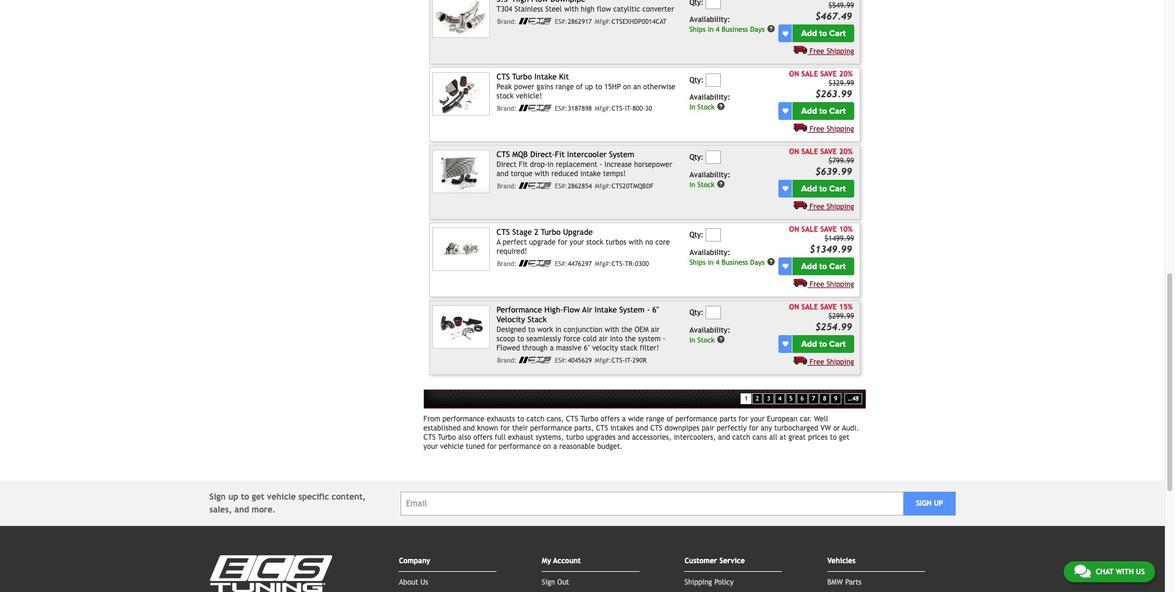 Task type: vqa. For each thing, say whether or not it's contained in the screenshot.
bottom Stock
yes



Task type: locate. For each thing, give the bounding box(es) containing it.
1 on from the top
[[790, 70, 800, 79]]

4 on from the top
[[790, 303, 800, 311]]

get inside from performance exhausts to catch cans, cts turbo offers a wide range of performance parts for your european car. well established and known for their performance parts, cts intakes and cts downpipes pair perfectly for any turbocharged vw or audi. cts turbo also offers full exhaust systems, turbo upgrades and accessories, intercoolers, and catch cans all at great prices to get your vehicle tuned for performance on a reasonable budget.
[[839, 433, 850, 442]]

tuned
[[466, 443, 485, 451]]

2 mfg#: from the top
[[595, 104, 612, 112]]

0 vertical spatial 6"
[[653, 305, 659, 315]]

save inside on sale save 20% $799.99 $639.99
[[821, 148, 837, 156]]

service
[[720, 557, 745, 566]]

free for $263.99
[[810, 125, 825, 133]]

free shipping for $1349.99
[[810, 280, 855, 289]]

0 vertical spatial air
[[651, 325, 660, 334]]

add to cart button down $467.49
[[793, 24, 855, 42]]

3 availability: in stock from the top
[[690, 326, 731, 344]]

catch down "perfectly"
[[733, 433, 751, 442]]

cts - corporate logo image for $639.99
[[519, 182, 552, 189]]

catch up their
[[527, 415, 545, 424]]

2 es#: from the top
[[555, 104, 568, 112]]

1 vertical spatial air
[[599, 335, 608, 343]]

0 vertical spatial intake
[[535, 72, 557, 82]]

free shipping image for $1349.99
[[794, 278, 808, 287]]

sale for $1349.99
[[802, 225, 819, 234]]

5
[[790, 395, 793, 402]]

1 free shipping from the top
[[810, 47, 855, 56]]

free shipping image
[[794, 123, 808, 132], [794, 201, 808, 209], [794, 278, 808, 287], [794, 356, 808, 364]]

and down direct
[[497, 169, 509, 178]]

shipping down customer
[[685, 578, 713, 587]]

cart for $263.99
[[830, 106, 846, 116]]

add to cart button down '$639.99'
[[793, 180, 855, 198]]

ships right ctsexhdp0014cat
[[690, 25, 706, 33]]

ships right 0300
[[690, 258, 706, 266]]

2 20% from the top
[[840, 148, 853, 156]]

from
[[424, 415, 441, 424]]

0 vertical spatial stock
[[497, 92, 514, 100]]

us right the about
[[421, 578, 428, 587]]

2 save from the top
[[821, 148, 837, 156]]

add down on sale save 15% $299.99 $254.99
[[802, 339, 818, 349]]

save up $329.99
[[821, 70, 837, 79]]

cts up parts,
[[566, 415, 579, 424]]

0 vertical spatial of
[[576, 82, 583, 91]]

2 availability: from the top
[[690, 93, 731, 102]]

add to wish list image for $639.99
[[783, 186, 789, 192]]

system inside 'performance high-flow air intake system - 6" velocity stack designed to work in conjunction with the oem air scoop to seamlessly force cold air into the system - flowed through a massive 6" velocity stack filter!'
[[620, 305, 645, 315]]

1 horizontal spatial your
[[570, 238, 584, 246]]

1 availability: from the top
[[690, 15, 731, 24]]

1 vertical spatial question sign image
[[717, 102, 726, 111]]

mfg#:
[[595, 18, 612, 25], [595, 104, 612, 112], [595, 182, 612, 189], [595, 260, 612, 267], [595, 357, 612, 364]]

1 horizontal spatial sign
[[542, 578, 555, 587]]

0 horizontal spatial -
[[600, 160, 603, 169]]

cts - corporate logo image down vehicle!
[[519, 104, 552, 111]]

stock down peak
[[497, 92, 514, 100]]

0 vertical spatial in
[[690, 102, 696, 111]]

0 horizontal spatial vehicle
[[267, 492, 296, 502]]

sale inside on sale save 15% $299.99 $254.99
[[802, 303, 819, 311]]

sign out
[[542, 578, 569, 587]]

…48
[[848, 395, 859, 402]]

in for $639.99
[[690, 180, 696, 189]]

3 brand: from the top
[[497, 182, 517, 189]]

sign inside sign up to get vehicle specific content, sales, and more.
[[210, 492, 226, 502]]

add up free shipping icon
[[802, 28, 818, 39]]

availability: in stock for $639.99
[[690, 171, 731, 189]]

vehicle
[[440, 443, 464, 451], [267, 492, 296, 502]]

us inside "link"
[[1137, 568, 1145, 576]]

sign up to get vehicle specific content, sales, and more.
[[210, 492, 366, 515]]

kit
[[559, 72, 569, 82]]

cts - corporate logo image down through at the left bottom of the page
[[519, 357, 552, 363]]

5 link
[[786, 393, 797, 405]]

2 inside cts stage 2 turbo upgrade a perfect upgrade for your stock turbos with no core required!
[[535, 228, 539, 237]]

get inside sign up to get vehicle specific content, sales, and more.
[[252, 492, 265, 502]]

add to wish list image for $1349.99
[[783, 263, 789, 269]]

2 add from the top
[[802, 106, 818, 116]]

3 on from the top
[[790, 225, 800, 234]]

to inside cts turbo intake kit peak power gains range of up to 15hp on an otherwise stock vehicle!
[[596, 82, 602, 91]]

air up system
[[651, 325, 660, 334]]

add to wish list image for $467.49
[[783, 30, 789, 36]]

brand: down peak
[[497, 104, 517, 112]]

4 availability: from the top
[[690, 248, 731, 257]]

in right system
[[690, 335, 696, 344]]

free up the 'on sale save 10% $1499.99 $1349.99'
[[810, 202, 825, 211]]

seamlessly
[[527, 335, 562, 343]]

cts inside cts turbo intake kit peak power gains range of up to 15hp on an otherwise stock vehicle!
[[497, 72, 510, 82]]

0 vertical spatial on
[[623, 82, 631, 91]]

1
[[745, 395, 748, 402]]

sale inside on sale save 20% $329.99 $263.99
[[802, 70, 819, 79]]

20% up $799.99
[[840, 148, 853, 156]]

mqb
[[513, 150, 528, 159]]

it- down stack
[[625, 357, 633, 364]]

2 add to cart from the top
[[802, 106, 846, 116]]

20% inside on sale save 20% $799.99 $639.99
[[840, 148, 853, 156]]

save inside on sale save 15% $299.99 $254.99
[[821, 303, 837, 311]]

add to wish list image
[[783, 30, 789, 36], [783, 186, 789, 192], [783, 263, 789, 269], [783, 341, 789, 347]]

1 horizontal spatial 2
[[756, 395, 760, 402]]

5 free from the top
[[810, 358, 825, 366]]

4 add from the top
[[802, 261, 818, 271]]

availability: ships in 4 business days
[[690, 15, 765, 33], [690, 248, 765, 266]]

with inside cts stage 2 turbo upgrade a perfect upgrade for your stock turbos with no core required!
[[629, 238, 643, 246]]

20% up $329.99
[[840, 70, 853, 79]]

stock inside cts turbo intake kit peak power gains range of up to 15hp on an otherwise stock vehicle!
[[497, 92, 514, 100]]

add to cart button
[[793, 24, 855, 42], [793, 102, 855, 120], [793, 180, 855, 198], [793, 257, 855, 275], [793, 335, 855, 353]]

save for $1349.99
[[821, 225, 837, 234]]

brand: for $1349.99
[[497, 260, 517, 267]]

4 cart from the top
[[830, 261, 846, 271]]

1 add to cart from the top
[[802, 28, 846, 39]]

$263.99
[[816, 88, 853, 99]]

cts- down stack
[[612, 357, 625, 364]]

0 vertical spatial get
[[839, 433, 850, 442]]

cts- for $263.99
[[612, 104, 625, 112]]

your up any
[[751, 415, 765, 424]]

3187898
[[568, 104, 592, 112]]

3 es#: from the top
[[555, 182, 568, 189]]

3 stock from the top
[[698, 335, 715, 344]]

1 horizontal spatial intake
[[595, 305, 617, 315]]

cart for $467.49
[[830, 28, 846, 39]]

a
[[550, 344, 554, 352], [622, 415, 626, 424], [554, 443, 557, 451]]

cts - corporate logo image down stainless
[[519, 18, 552, 24]]

availability: for $467.49
[[690, 15, 731, 24]]

1 add to cart button from the top
[[793, 24, 855, 42]]

es#: down steel
[[555, 18, 568, 25]]

2 vertical spatial stock
[[698, 335, 715, 344]]

free up on sale save 15% $299.99 $254.99
[[810, 280, 825, 289]]

cts - corporate logo image
[[519, 18, 552, 24], [519, 104, 552, 111], [519, 182, 552, 189], [519, 260, 552, 266], [519, 357, 552, 363]]

and
[[497, 169, 509, 178], [463, 424, 475, 433], [637, 424, 648, 433], [618, 433, 630, 442], [719, 433, 730, 442], [235, 505, 249, 515]]

sale up '$639.99'
[[802, 148, 819, 156]]

sales,
[[210, 505, 232, 515]]

2 cts - corporate logo image from the top
[[519, 104, 552, 111]]

cts down established
[[424, 433, 436, 442]]

1 horizontal spatial 6"
[[653, 305, 659, 315]]

3 cts- from the top
[[612, 357, 625, 364]]

range up the accessories,
[[646, 415, 665, 424]]

add right add to wish list icon
[[802, 106, 818, 116]]

add to cart button for $639.99
[[793, 180, 855, 198]]

save inside the 'on sale save 10% $1499.99 $1349.99'
[[821, 225, 837, 234]]

exhausts
[[487, 415, 515, 424]]

it- for $254.99
[[625, 357, 633, 364]]

$1349.99
[[810, 244, 853, 255]]

add to cart button down $263.99
[[793, 102, 855, 120]]

otherwise
[[644, 82, 676, 91]]

2 cart from the top
[[830, 106, 846, 116]]

free shipping
[[810, 47, 855, 56], [810, 125, 855, 133], [810, 202, 855, 211], [810, 280, 855, 289], [810, 358, 855, 366]]

add for $1349.99
[[802, 261, 818, 271]]

2 days from the top
[[751, 258, 765, 266]]

stock
[[497, 92, 514, 100], [587, 238, 604, 246]]

2 business from the top
[[722, 258, 749, 266]]

3 free shipping from the top
[[810, 202, 855, 211]]

3 save from the top
[[821, 225, 837, 234]]

- up oem
[[647, 305, 650, 315]]

cans
[[753, 433, 767, 442]]

1 add from the top
[[802, 28, 818, 39]]

on inside on sale save 15% $299.99 $254.99
[[790, 303, 800, 311]]

question sign image
[[717, 180, 726, 188], [767, 257, 776, 266], [717, 335, 726, 344]]

account
[[553, 557, 581, 566]]

2 horizontal spatial -
[[663, 335, 666, 343]]

3 add to cart button from the top
[[793, 180, 855, 198]]

wide
[[629, 415, 644, 424]]

1 vertical spatial in
[[690, 180, 696, 189]]

question sign image for $254.99
[[717, 335, 726, 344]]

into
[[610, 335, 623, 343]]

cart for $639.99
[[830, 183, 846, 194]]

full
[[495, 433, 506, 442]]

in right 30
[[690, 102, 696, 111]]

1 horizontal spatial get
[[839, 433, 850, 442]]

mfg#: for $263.99
[[595, 104, 612, 112]]

brand: down "torque"
[[497, 182, 517, 189]]

es#2862917 - ctsexhdp0014cat - 3.5" high flow downpipe - t304 stainless steel with high flow catylitic converter - cts - volkswagen image
[[433, 0, 490, 38]]

4 es#: from the top
[[555, 260, 568, 267]]

1 vertical spatial system
[[620, 305, 645, 315]]

- up intake
[[600, 160, 603, 169]]

the
[[622, 325, 633, 334], [625, 335, 636, 343]]

with inside 'performance high-flow air intake system - 6" velocity stack designed to work in conjunction with the oem air scoop to seamlessly force cold air into the system - flowed through a massive 6" velocity stack filter!'
[[605, 325, 620, 334]]

1 horizontal spatial question sign image
[[767, 24, 776, 33]]

4 add to cart button from the top
[[793, 257, 855, 275]]

2 availability: in stock from the top
[[690, 171, 731, 189]]

1 vertical spatial of
[[667, 415, 674, 424]]

2 stock from the top
[[698, 180, 715, 189]]

1 brand: from the top
[[497, 18, 517, 25]]

2 vertical spatial in
[[690, 335, 696, 344]]

turbo
[[566, 433, 584, 442]]

question sign image for $1349.99
[[767, 257, 776, 266]]

in
[[708, 25, 714, 33], [548, 160, 554, 169], [708, 258, 714, 266], [556, 325, 562, 334]]

1 cart from the top
[[830, 28, 846, 39]]

on for $639.99
[[790, 148, 800, 156]]

flow
[[597, 5, 611, 13]]

1 vertical spatial availability: in stock
[[690, 171, 731, 189]]

0 vertical spatial question sign image
[[717, 180, 726, 188]]

ctsexhdp0014cat
[[612, 18, 667, 25]]

car.
[[800, 415, 812, 424]]

free shipping image up the 'on sale save 10% $1499.99 $1349.99'
[[794, 201, 808, 209]]

1 horizontal spatial -
[[647, 305, 650, 315]]

brand: down flowed
[[497, 357, 517, 364]]

0 horizontal spatial on
[[543, 443, 551, 451]]

mfg#: right "4476297"
[[595, 260, 612, 267]]

my account
[[542, 557, 581, 566]]

cts - corporate logo image down upgrade
[[519, 260, 552, 266]]

2 add to cart button from the top
[[793, 102, 855, 120]]

for up cans
[[749, 424, 759, 433]]

4 free shipping from the top
[[810, 280, 855, 289]]

a
[[497, 238, 501, 246]]

5 mfg#: from the top
[[595, 357, 612, 364]]

1 vertical spatial vehicle
[[267, 492, 296, 502]]

sale for $263.99
[[802, 70, 819, 79]]

2 vertical spatial cts-
[[612, 357, 625, 364]]

3 sale from the top
[[802, 225, 819, 234]]

1 vertical spatial 4
[[716, 258, 720, 266]]

4 cts - corporate logo image from the top
[[519, 260, 552, 266]]

None text field
[[706, 0, 722, 9], [706, 73, 722, 87], [706, 306, 722, 320], [706, 0, 722, 9], [706, 73, 722, 87], [706, 306, 722, 320]]

7 link
[[809, 393, 819, 405]]

0 horizontal spatial fit
[[519, 160, 528, 169]]

es#3187898 - cts-it-800-30 - cts turbo intake kit  - peak power gains range of up to 15hp on an otherwise stock vehicle! - cts - bmw image
[[433, 72, 490, 116]]

1 vertical spatial your
[[751, 415, 765, 424]]

converter
[[643, 5, 675, 13]]

1 vertical spatial a
[[622, 415, 626, 424]]

0 vertical spatial your
[[570, 238, 584, 246]]

0 vertical spatial ships
[[690, 25, 706, 33]]

replacement
[[556, 160, 598, 169]]

- inside cts mqb direct-fit intercooler system direct fit drop-in replacement - increase horsepower and torque with reduced intake temps!
[[600, 160, 603, 169]]

days
[[751, 25, 765, 33], [751, 258, 765, 266]]

8 link
[[820, 393, 830, 405]]

reasonable
[[560, 443, 595, 451]]

ecs tuning image
[[210, 556, 332, 592]]

1 vertical spatial it-
[[625, 357, 633, 364]]

9 link
[[831, 393, 842, 405]]

es#: for $639.99
[[555, 182, 568, 189]]

question sign image
[[767, 24, 776, 33], [717, 102, 726, 111]]

on inside the 'on sale save 10% $1499.99 $1349.99'
[[790, 225, 800, 234]]

sign up
[[917, 500, 944, 508]]

save for $254.99
[[821, 303, 837, 311]]

up inside sign up to get vehicle specific content, sales, and more.
[[228, 492, 238, 502]]

0 vertical spatial us
[[1137, 568, 1145, 576]]

performance up 'pair' at the right of the page
[[676, 415, 718, 424]]

add to cart down $467.49
[[802, 28, 846, 39]]

4 for sale
[[716, 258, 720, 266]]

1 horizontal spatial stock
[[587, 238, 604, 246]]

1 qty: from the top
[[690, 76, 704, 84]]

2 availability: ships in 4 business days from the top
[[690, 248, 765, 266]]

0 horizontal spatial up
[[228, 492, 238, 502]]

es#: for $254.99
[[555, 357, 568, 364]]

up inside button
[[934, 500, 944, 508]]

shipping for $263.99
[[827, 125, 855, 133]]

0 horizontal spatial 6"
[[584, 344, 590, 352]]

with down drop-
[[535, 169, 550, 178]]

3 add to wish list image from the top
[[783, 263, 789, 269]]

cart down $263.99
[[830, 106, 846, 116]]

0 vertical spatial days
[[751, 25, 765, 33]]

add to cart down $263.99
[[802, 106, 846, 116]]

1 vertical spatial days
[[751, 258, 765, 266]]

free shipping right free shipping icon
[[810, 47, 855, 56]]

your inside cts stage 2 turbo upgrade a perfect upgrade for your stock turbos with no core required!
[[570, 238, 584, 246]]

0 vertical spatial question sign image
[[767, 24, 776, 33]]

es#: down the reduced
[[555, 182, 568, 189]]

on inside on sale save 20% $329.99 $263.99
[[790, 70, 800, 79]]

2
[[535, 228, 539, 237], [756, 395, 760, 402]]

for down full
[[487, 443, 497, 451]]

performance up systems,
[[530, 424, 573, 433]]

performance
[[497, 305, 542, 315]]

mfg#: down flow on the top right
[[595, 18, 612, 25]]

4 brand: from the top
[[497, 260, 517, 267]]

5 availability: from the top
[[690, 326, 731, 334]]

3 free shipping image from the top
[[794, 278, 808, 287]]

20% for $263.99
[[840, 70, 853, 79]]

1 vertical spatial catch
[[733, 433, 751, 442]]

1 vertical spatial on
[[543, 443, 551, 451]]

save inside on sale save 20% $329.99 $263.99
[[821, 70, 837, 79]]

4 free from the top
[[810, 280, 825, 289]]

0 vertical spatial 4
[[716, 25, 720, 33]]

5 brand: from the top
[[497, 357, 517, 364]]

1 cts- from the top
[[612, 104, 625, 112]]

0 horizontal spatial 2
[[535, 228, 539, 237]]

3 add to cart from the top
[[802, 183, 846, 194]]

4 add to cart from the top
[[802, 261, 846, 271]]

save for $639.99
[[821, 148, 837, 156]]

on down systems,
[[543, 443, 551, 451]]

shipping up "15%"
[[827, 280, 855, 289]]

sale inside the 'on sale save 10% $1499.99 $1349.99'
[[802, 225, 819, 234]]

$467.49
[[816, 11, 853, 22]]

free for $254.99
[[810, 358, 825, 366]]

bmw
[[828, 578, 843, 587]]

1 free shipping image from the top
[[794, 123, 808, 132]]

cts
[[497, 72, 510, 82], [497, 150, 510, 159], [497, 228, 510, 237], [566, 415, 579, 424], [596, 424, 609, 433], [651, 424, 663, 433], [424, 433, 436, 442]]

2 left 3
[[756, 395, 760, 402]]

free shipping image
[[794, 45, 808, 54]]

offers down known
[[474, 433, 493, 442]]

5 cart from the top
[[830, 339, 846, 349]]

sale up $1349.99
[[802, 225, 819, 234]]

stock for $254.99
[[698, 335, 715, 344]]

2 vertical spatial question sign image
[[717, 335, 726, 344]]

2 vertical spatial your
[[424, 443, 438, 451]]

0 vertical spatial business
[[722, 25, 749, 33]]

2 vertical spatial -
[[663, 335, 666, 343]]

increase
[[605, 160, 632, 169]]

6" up system
[[653, 305, 659, 315]]

known
[[477, 424, 498, 433]]

4 link
[[775, 393, 786, 405]]

2 qty: from the top
[[690, 153, 704, 162]]

qty: for $254.99
[[690, 308, 704, 317]]

2 inside 'link'
[[756, 395, 760, 402]]

mfg#: for $639.99
[[595, 182, 612, 189]]

2 it- from the top
[[625, 357, 633, 364]]

2 vertical spatial availability: in stock
[[690, 326, 731, 344]]

3 cart from the top
[[830, 183, 846, 194]]

0 vertical spatial availability: in stock
[[690, 93, 731, 111]]

established
[[424, 424, 461, 433]]

oem
[[635, 325, 649, 334]]

1 horizontal spatial fit
[[555, 150, 565, 159]]

1 horizontal spatial of
[[667, 415, 674, 424]]

$1499.99
[[825, 234, 855, 243]]

cart down $467.49
[[830, 28, 846, 39]]

1 vertical spatial ships
[[690, 258, 706, 266]]

2 free shipping from the top
[[810, 125, 855, 133]]

cts inside cts stage 2 turbo upgrade a perfect upgrade for your stock turbos with no core required!
[[497, 228, 510, 237]]

add to cart for $263.99
[[802, 106, 846, 116]]

sale inside on sale save 20% $799.99 $639.99
[[802, 148, 819, 156]]

sale down free shipping icon
[[802, 70, 819, 79]]

free right free shipping icon
[[810, 47, 825, 56]]

1 vertical spatial question sign image
[[767, 257, 776, 266]]

policy
[[715, 578, 734, 587]]

a down systems,
[[554, 443, 557, 451]]

add down on sale save 20% $799.99 $639.99
[[802, 183, 818, 194]]

add to cart button for $1349.99
[[793, 257, 855, 275]]

flow
[[564, 305, 580, 315]]

4 sale from the top
[[802, 303, 819, 311]]

cts- for $254.99
[[612, 357, 625, 364]]

2 brand: from the top
[[497, 104, 517, 112]]

free shipping image up on sale save 15% $299.99 $254.99
[[794, 278, 808, 287]]

5 add to cart from the top
[[802, 339, 846, 349]]

2 on from the top
[[790, 148, 800, 156]]

free shipping down the $254.99
[[810, 358, 855, 366]]

0 horizontal spatial get
[[252, 492, 265, 502]]

0 vertical spatial it-
[[625, 104, 633, 112]]

3 add from the top
[[802, 183, 818, 194]]

2 free from the top
[[810, 125, 825, 133]]

5 es#: from the top
[[555, 357, 568, 364]]

1 save from the top
[[821, 70, 837, 79]]

4 add to wish list image from the top
[[783, 341, 789, 347]]

turbo
[[512, 72, 532, 82], [541, 228, 561, 237], [581, 415, 599, 424], [438, 433, 456, 442]]

5 free shipping from the top
[[810, 358, 855, 366]]

0 vertical spatial system
[[609, 150, 635, 159]]

for down upgrade
[[558, 238, 568, 246]]

availability: in stock for $263.99
[[690, 93, 731, 111]]

steel
[[546, 5, 562, 13]]

1 vertical spatial availability: ships in 4 business days
[[690, 248, 765, 266]]

system up increase
[[609, 150, 635, 159]]

it- left 30
[[625, 104, 633, 112]]

0 horizontal spatial question sign image
[[717, 102, 726, 111]]

cts - corporate logo image for $254.99
[[519, 357, 552, 363]]

6"
[[653, 305, 659, 315], [584, 344, 590, 352]]

0 horizontal spatial range
[[556, 82, 574, 91]]

offers up intakes
[[601, 415, 620, 424]]

2 ships from the top
[[690, 258, 706, 266]]

add for $467.49
[[802, 28, 818, 39]]

1 vertical spatial cts-
[[612, 260, 625, 267]]

fit up "torque"
[[519, 160, 528, 169]]

2 horizontal spatial your
[[751, 415, 765, 424]]

0 vertical spatial 20%
[[840, 70, 853, 79]]

required!
[[497, 247, 528, 255]]

4 free shipping image from the top
[[794, 356, 808, 364]]

save up $299.99
[[821, 303, 837, 311]]

the up into
[[622, 325, 633, 334]]

2 cts- from the top
[[612, 260, 625, 267]]

1 horizontal spatial us
[[1137, 568, 1145, 576]]

perfectly
[[717, 424, 747, 433]]

sale for $254.99
[[802, 303, 819, 311]]

question sign image for $639.99
[[717, 180, 726, 188]]

2 horizontal spatial sign
[[917, 500, 932, 508]]

free for $639.99
[[810, 202, 825, 211]]

0 horizontal spatial intake
[[535, 72, 557, 82]]

5 add to cart button from the top
[[793, 335, 855, 353]]

add to cart for $639.99
[[802, 183, 846, 194]]

vehicle up more.
[[267, 492, 296, 502]]

your down upgrade
[[570, 238, 584, 246]]

shipping for $254.99
[[827, 358, 855, 366]]

cts - corporate logo image for $1349.99
[[519, 260, 552, 266]]

air up velocity
[[599, 335, 608, 343]]

intake right air
[[595, 305, 617, 315]]

budget.
[[598, 443, 623, 451]]

es#:
[[555, 18, 568, 25], [555, 104, 568, 112], [555, 182, 568, 189], [555, 260, 568, 267], [555, 357, 568, 364]]

cts - corporate logo image down "torque"
[[519, 182, 552, 189]]

2 in from the top
[[690, 180, 696, 189]]

0 horizontal spatial your
[[424, 443, 438, 451]]

20% inside on sale save 20% $329.99 $263.99
[[840, 70, 853, 79]]

a up intakes
[[622, 415, 626, 424]]

1 vertical spatial stock
[[698, 180, 715, 189]]

availability: ships in 4 business days for $467.49
[[690, 15, 765, 33]]

on sale save 15% $299.99 $254.99
[[790, 303, 855, 332]]

mfg#: down temps!
[[595, 182, 612, 189]]

4 save from the top
[[821, 303, 837, 311]]

30
[[646, 104, 653, 112]]

None text field
[[706, 151, 722, 164], [706, 228, 722, 242], [706, 151, 722, 164], [706, 228, 722, 242]]

5 cts - corporate logo image from the top
[[519, 357, 552, 363]]

add to cart button down $1349.99
[[793, 257, 855, 275]]

about us link
[[399, 578, 428, 587]]

cts- for $1349.99
[[612, 260, 625, 267]]

1 days from the top
[[751, 25, 765, 33]]

1 vertical spatial 2
[[756, 395, 760, 402]]

1 mfg#: from the top
[[595, 18, 612, 25]]

a inside 'performance high-flow air intake system - 6" velocity stack designed to work in conjunction with the oem air scoop to seamlessly force cold air into the system - flowed through a massive 6" velocity stack filter!'
[[550, 344, 554, 352]]

3 qty: from the top
[[690, 231, 704, 239]]

2 free shipping image from the top
[[794, 201, 808, 209]]

no
[[646, 238, 654, 246]]

2 add to wish list image from the top
[[783, 186, 789, 192]]

1 vertical spatial intake
[[595, 305, 617, 315]]

downpipes
[[665, 424, 700, 433]]

1 vertical spatial get
[[252, 492, 265, 502]]

1 availability: ships in 4 business days from the top
[[690, 15, 765, 33]]

availability: for $639.99
[[690, 171, 731, 179]]

1 business from the top
[[722, 25, 749, 33]]

sign inside button
[[917, 500, 932, 508]]

1 it- from the top
[[625, 104, 633, 112]]

a down the "seamlessly"
[[550, 344, 554, 352]]

2 sale from the top
[[802, 148, 819, 156]]

1 vertical spatial offers
[[474, 433, 493, 442]]

0 horizontal spatial offers
[[474, 433, 493, 442]]

1 ships from the top
[[690, 25, 706, 33]]

1 vertical spatial range
[[646, 415, 665, 424]]

parts
[[720, 415, 737, 424]]

on inside on sale save 20% $799.99 $639.99
[[790, 148, 800, 156]]

turbocharged
[[775, 424, 819, 433]]

4 mfg#: from the top
[[595, 260, 612, 267]]

of up downpipes
[[667, 415, 674, 424]]

parts,
[[575, 424, 594, 433]]

add to cart for $1349.99
[[802, 261, 846, 271]]

0 vertical spatial range
[[556, 82, 574, 91]]

2 vertical spatial a
[[554, 443, 557, 451]]

direct
[[497, 160, 517, 169]]

3 in from the top
[[690, 335, 696, 344]]

vehicle inside from performance exhausts to catch cans, cts turbo offers a wide range of performance parts for your european car. well established and known for their performance parts, cts intakes and cts downpipes pair perfectly for any turbocharged vw or audi. cts turbo also offers full exhaust systems, turbo upgrades and accessories, intercoolers, and catch cans all at great prices to get your vehicle tuned for performance on a reasonable budget.
[[440, 443, 464, 451]]

days for $467.49
[[751, 25, 765, 33]]

comments image
[[1075, 564, 1091, 579]]

question sign image for $467.49
[[767, 24, 776, 33]]

to
[[820, 28, 828, 39], [596, 82, 602, 91], [820, 106, 828, 116], [820, 183, 828, 194], [820, 261, 828, 271], [528, 325, 535, 334], [518, 335, 525, 343], [820, 339, 828, 349], [518, 415, 525, 424], [830, 433, 837, 442], [241, 492, 249, 502]]

1 20% from the top
[[840, 70, 853, 79]]

1 availability: in stock from the top
[[690, 93, 731, 111]]

free shipping image up the 6
[[794, 356, 808, 364]]

free for $1349.99
[[810, 280, 825, 289]]

cart down '$639.99'
[[830, 183, 846, 194]]

0 vertical spatial catch
[[527, 415, 545, 424]]

save
[[821, 70, 837, 79], [821, 148, 837, 156], [821, 225, 837, 234], [821, 303, 837, 311]]

3 free from the top
[[810, 202, 825, 211]]

free up on sale save 20% $799.99 $639.99
[[810, 125, 825, 133]]

and down wide
[[637, 424, 648, 433]]

0 vertical spatial availability: ships in 4 business days
[[690, 15, 765, 33]]

cart down $1349.99
[[830, 261, 846, 271]]

1 horizontal spatial up
[[585, 82, 593, 91]]

1 vertical spatial fit
[[519, 160, 528, 169]]

1 vertical spatial us
[[421, 578, 428, 587]]

1 stock from the top
[[698, 102, 715, 111]]

3
[[768, 395, 771, 402]]

4 qty: from the top
[[690, 308, 704, 317]]

work
[[538, 325, 553, 334]]

1 add to wish list image from the top
[[783, 30, 789, 36]]

1 free from the top
[[810, 47, 825, 56]]

free shipping for $263.99
[[810, 125, 855, 133]]

cts- down the turbos
[[612, 260, 625, 267]]

shipping up 10%
[[827, 202, 855, 211]]

0 horizontal spatial of
[[576, 82, 583, 91]]

0 vertical spatial offers
[[601, 415, 620, 424]]

0 vertical spatial the
[[622, 325, 633, 334]]

your down established
[[424, 443, 438, 451]]

range inside cts turbo intake kit peak power gains range of up to 15hp on an otherwise stock vehicle!
[[556, 82, 574, 91]]

system inside cts mqb direct-fit intercooler system direct fit drop-in replacement - increase horsepower and torque with reduced intake temps!
[[609, 150, 635, 159]]

3 availability: from the top
[[690, 171, 731, 179]]

sale for $639.99
[[802, 148, 819, 156]]

0 vertical spatial -
[[600, 160, 603, 169]]

1 sale from the top
[[802, 70, 819, 79]]

3 mfg#: from the top
[[595, 182, 612, 189]]

up for sign up to get vehicle specific content, sales, and more.
[[228, 492, 238, 502]]

the up stack
[[625, 335, 636, 343]]

0 vertical spatial stock
[[698, 102, 715, 111]]

- right system
[[663, 335, 666, 343]]



Task type: describe. For each thing, give the bounding box(es) containing it.
with inside "link"
[[1116, 568, 1134, 576]]

and down "perfectly"
[[719, 433, 730, 442]]

1 vertical spatial -
[[647, 305, 650, 315]]

prices
[[809, 433, 828, 442]]

days for sale
[[751, 258, 765, 266]]

also
[[458, 433, 471, 442]]

intercooler
[[567, 150, 607, 159]]

1 vertical spatial the
[[625, 335, 636, 343]]

$549.99
[[829, 1, 855, 10]]

800-
[[633, 104, 646, 112]]

cts stage 2 turbo upgrade a perfect upgrade for your stock turbos with no core required!
[[497, 228, 670, 255]]

scoop
[[497, 335, 515, 343]]

with up 2862917
[[564, 5, 579, 13]]

save for $263.99
[[821, 70, 837, 79]]

2862917
[[568, 18, 592, 25]]

availability: for $1349.99
[[690, 248, 731, 257]]

intake inside 'performance high-flow air intake system - 6" velocity stack designed to work in conjunction with the oem air scoop to seamlessly force cold air into the system - flowed through a massive 6" velocity stack filter!'
[[595, 305, 617, 315]]

free for $467.49
[[810, 47, 825, 56]]

es#4045629 - cts-it-290r - performance high-flow air intake system - 6" velocity stack  - designed to work in conjunction with the oem air scoop to seamlessly force cold air into the system - flowed through a massive 6" velocity stack filter! - cts - audi image
[[433, 305, 490, 349]]

turbo inside cts stage 2 turbo upgrade a perfect upgrade for your stock turbos with no core required!
[[541, 228, 561, 237]]

it- for $263.99
[[625, 104, 633, 112]]

all
[[770, 433, 778, 442]]

in inside cts mqb direct-fit intercooler system direct fit drop-in replacement - increase horsepower and torque with reduced intake temps!
[[548, 160, 554, 169]]

on sale save 20% $799.99 $639.99
[[790, 148, 855, 177]]

sign for sign out
[[542, 578, 555, 587]]

from performance exhausts to catch cans, cts turbo offers a wide range of performance parts for your european car. well established and known for their performance parts, cts intakes and cts downpipes pair perfectly for any turbocharged vw or audi. cts turbo also offers full exhaust systems, turbo upgrades and accessories, intercoolers, and catch cans all at great prices to get your vehicle tuned for performance on a reasonable budget.
[[424, 415, 860, 451]]

drop-
[[530, 160, 548, 169]]

range inside from performance exhausts to catch cans, cts turbo offers a wide range of performance parts for your european car. well established and known for their performance parts, cts intakes and cts downpipes pair perfectly for any turbocharged vw or audi. cts turbo also offers full exhaust systems, turbo upgrades and accessories, intercoolers, and catch cans all at great prices to get your vehicle tuned for performance on a reasonable budget.
[[646, 415, 665, 424]]

business for sale
[[722, 258, 749, 266]]

ships for sale
[[690, 258, 706, 266]]

any
[[761, 424, 773, 433]]

to inside sign up to get vehicle specific content, sales, and more.
[[241, 492, 249, 502]]

add for $263.99
[[802, 106, 818, 116]]

system for $639.99
[[609, 150, 635, 159]]

an
[[634, 82, 641, 91]]

reduced
[[552, 169, 578, 178]]

chat with us link
[[1065, 562, 1156, 582]]

availability: in stock for $254.99
[[690, 326, 731, 344]]

shipping for $467.49
[[827, 47, 855, 56]]

vehicles
[[828, 557, 856, 566]]

on inside from performance exhausts to catch cans, cts turbo offers a wide range of performance parts for your european car. well established and known for their performance parts, cts intakes and cts downpipes pair perfectly for any turbocharged vw or audi. cts turbo also offers full exhaust systems, turbo upgrades and accessories, intercoolers, and catch cans all at great prices to get your vehicle tuned for performance on a reasonable budget.
[[543, 443, 551, 451]]

performance high-flow air intake system - 6" velocity stack designed to work in conjunction with the oem air scoop to seamlessly force cold air into the system - flowed through a massive 6" velocity stack filter!
[[497, 305, 666, 352]]

sign out link
[[542, 578, 569, 587]]

turbos
[[606, 238, 627, 246]]

high
[[581, 5, 595, 13]]

add to cart for $467.49
[[802, 28, 846, 39]]

free shipping image for $639.99
[[794, 201, 808, 209]]

turbo down established
[[438, 433, 456, 442]]

0 horizontal spatial catch
[[527, 415, 545, 424]]

es#: 2862854 mfg#: cts20tmqbdf
[[555, 182, 654, 189]]

vehicle!
[[516, 92, 542, 100]]

es#: 3187898 mfg#: cts-it-800-30
[[555, 104, 653, 112]]

cts up the accessories,
[[651, 424, 663, 433]]

in inside 'performance high-flow air intake system - 6" velocity stack designed to work in conjunction with the oem air scoop to seamlessly force cold air into the system - flowed through a massive 6" velocity stack filter!'
[[556, 325, 562, 334]]

es#: for $1349.99
[[555, 260, 568, 267]]

content,
[[332, 492, 366, 502]]

of inside from performance exhausts to catch cans, cts turbo offers a wide range of performance parts for your european car. well established and known for their performance parts, cts intakes and cts downpipes pair perfectly for any turbocharged vw or audi. cts turbo also offers full exhaust systems, turbo upgrades and accessories, intercoolers, and catch cans all at great prices to get your vehicle tuned for performance on a reasonable budget.
[[667, 415, 674, 424]]

core
[[656, 238, 670, 246]]

tr-
[[625, 260, 635, 267]]

stock for $263.99
[[698, 102, 715, 111]]

intake inside cts turbo intake kit peak power gains range of up to 15hp on an otherwise stock vehicle!
[[535, 72, 557, 82]]

shipping for $639.99
[[827, 202, 855, 211]]

cts mqb direct-fit intercooler system direct fit drop-in replacement - increase horsepower and torque with reduced intake temps!
[[497, 150, 673, 178]]

$639.99
[[816, 166, 853, 177]]

chat
[[1096, 568, 1114, 576]]

add to cart button for $263.99
[[793, 102, 855, 120]]

turbo inside cts turbo intake kit peak power gains range of up to 15hp on an otherwise stock vehicle!
[[512, 72, 532, 82]]

for down exhausts
[[501, 424, 510, 433]]

my
[[542, 557, 551, 566]]

cart for $1349.99
[[830, 261, 846, 271]]

on for $1349.99
[[790, 225, 800, 234]]

upgrade
[[563, 228, 593, 237]]

question sign image for sale
[[717, 102, 726, 111]]

free shipping for $467.49
[[810, 47, 855, 56]]

qty: for $639.99
[[690, 153, 704, 162]]

filter!
[[640, 344, 659, 352]]

performance up the 'also'
[[443, 415, 485, 424]]

3 link
[[764, 393, 774, 405]]

qty: for $1349.99
[[690, 231, 704, 239]]

horsepower
[[634, 160, 673, 169]]

chat with us
[[1096, 568, 1145, 576]]

2862854
[[568, 182, 592, 189]]

1 horizontal spatial offers
[[601, 415, 620, 424]]

for inside cts stage 2 turbo upgrade a perfect upgrade for your stock turbos with no core required!
[[558, 238, 568, 246]]

brand: for $254.99
[[497, 357, 517, 364]]

add for $639.99
[[802, 183, 818, 194]]

ships for $467.49
[[690, 25, 706, 33]]

cts up "upgrades"
[[596, 424, 609, 433]]

1 cts - corporate logo image from the top
[[519, 18, 552, 24]]

flowed
[[497, 344, 520, 352]]

vehicle inside sign up to get vehicle specific content, sales, and more.
[[267, 492, 296, 502]]

add to cart button for $467.49
[[793, 24, 855, 42]]

stock for $639.99
[[698, 180, 715, 189]]

free shipping image for $254.99
[[794, 356, 808, 364]]

add to wish list image for $254.99
[[783, 341, 789, 347]]

perfect
[[503, 238, 527, 246]]

1 horizontal spatial catch
[[733, 433, 751, 442]]

up inside cts turbo intake kit peak power gains range of up to 15hp on an otherwise stock vehicle!
[[585, 82, 593, 91]]

mfg#: for $1349.99
[[595, 260, 612, 267]]

with inside cts mqb direct-fit intercooler system direct fit drop-in replacement - increase horsepower and torque with reduced intake temps!
[[535, 169, 550, 178]]

add for $254.99
[[802, 339, 818, 349]]

availability: ships in 4 business days for sale
[[690, 248, 765, 266]]

in for $254.99
[[690, 335, 696, 344]]

es#: 4476297 mfg#: cts-tr-0300
[[555, 260, 649, 267]]

add to cart button for $254.99
[[793, 335, 855, 353]]

of inside cts turbo intake kit peak power gains range of up to 15hp on an otherwise stock vehicle!
[[576, 82, 583, 91]]

upgrades
[[586, 433, 616, 442]]

20% for $639.99
[[840, 148, 853, 156]]

free shipping image for $263.99
[[794, 123, 808, 132]]

free shipping for $254.99
[[810, 358, 855, 366]]

conjunction
[[564, 325, 603, 334]]

cts mqb direct-fit intercooler system link
[[497, 150, 635, 159]]

1 vertical spatial 6"
[[584, 344, 590, 352]]

systems,
[[536, 433, 564, 442]]

power
[[514, 82, 535, 91]]

availability: for $263.99
[[690, 93, 731, 102]]

cts - corporate logo image for $263.99
[[519, 104, 552, 111]]

on sale save 10% $1499.99 $1349.99
[[790, 225, 855, 255]]

cts stage 2 turbo upgrade link
[[497, 228, 593, 237]]

shipping for $1349.99
[[827, 280, 855, 289]]

torque
[[511, 169, 533, 178]]

in for $263.99
[[690, 102, 696, 111]]

brand: for $263.99
[[497, 104, 517, 112]]

stock inside cts stage 2 turbo upgrade a perfect upgrade for your stock turbos with no core required!
[[587, 238, 604, 246]]

free shipping for $639.99
[[810, 202, 855, 211]]

system for $254.99
[[620, 305, 645, 315]]

and up the 'also'
[[463, 424, 475, 433]]

es#: 4045629 mfg#: cts-it-290r
[[555, 357, 647, 364]]

stage
[[513, 228, 532, 237]]

high-
[[545, 305, 564, 315]]

accessories,
[[632, 433, 672, 442]]

and inside cts mqb direct-fit intercooler system direct fit drop-in replacement - increase horsepower and torque with reduced intake temps!
[[497, 169, 509, 178]]

up for sign up
[[934, 500, 944, 508]]

shipping policy
[[685, 578, 734, 587]]

intake
[[581, 169, 601, 178]]

0 horizontal spatial air
[[599, 335, 608, 343]]

availability: for $254.99
[[690, 326, 731, 334]]

es#4476297 - cts-tr-0300 - cts stage 2 turbo upgrade - a perfect upgrade for your stock turbos with no core required! - cts - bmw image
[[433, 228, 490, 271]]

performance high-flow air intake system - 6" velocity stack link
[[497, 305, 659, 325]]

peak
[[497, 82, 512, 91]]

catylitic
[[614, 5, 641, 13]]

brand: for $639.99
[[497, 182, 517, 189]]

stainless
[[515, 5, 543, 13]]

9
[[835, 395, 838, 402]]

or
[[834, 424, 841, 433]]

$329.99
[[829, 79, 855, 88]]

1 es#: from the top
[[555, 18, 568, 25]]

cts turbo intake kit link
[[497, 72, 569, 82]]

performance down exhaust
[[499, 443, 541, 451]]

es#2862854 - cts20tmqbdf - cts mqb direct-fit intercooler system  - direct fit drop-in replacement - increase horsepower and torque with reduced intake temps! - cts - audi volkswagen image
[[433, 150, 490, 193]]

0 horizontal spatial us
[[421, 578, 428, 587]]

at
[[780, 433, 787, 442]]

qty: for $263.99
[[690, 76, 704, 84]]

turbo up parts,
[[581, 415, 599, 424]]

add to cart for $254.99
[[802, 339, 846, 349]]

on inside cts turbo intake kit peak power gains range of up to 15hp on an otherwise stock vehicle!
[[623, 82, 631, 91]]

velocity
[[497, 315, 525, 325]]

on for $254.99
[[790, 303, 800, 311]]

and down intakes
[[618, 433, 630, 442]]

es#: for $263.99
[[555, 104, 568, 112]]

velocity
[[593, 344, 619, 352]]

customer service
[[685, 557, 745, 566]]

cts20tmqbdf
[[612, 182, 654, 189]]

air
[[583, 305, 593, 315]]

mfg#: for $254.99
[[595, 357, 612, 364]]

through
[[523, 344, 548, 352]]

add to wish list image
[[783, 108, 789, 114]]

european
[[767, 415, 798, 424]]

business for $467.49
[[722, 25, 749, 33]]

15hp
[[605, 82, 621, 91]]

4045629
[[568, 357, 592, 364]]

Email email field
[[401, 492, 904, 516]]

direct-
[[531, 150, 555, 159]]

about us
[[399, 578, 428, 587]]

2 vertical spatial 4
[[779, 395, 782, 402]]

cts inside cts mqb direct-fit intercooler system direct fit drop-in replacement - increase horsepower and torque with reduced intake temps!
[[497, 150, 510, 159]]

more.
[[252, 505, 276, 515]]

and inside sign up to get vehicle specific content, sales, and more.
[[235, 505, 249, 515]]

for up "perfectly"
[[739, 415, 749, 424]]

great
[[789, 433, 806, 442]]

1 horizontal spatial air
[[651, 325, 660, 334]]

sign for sign up
[[917, 500, 932, 508]]



